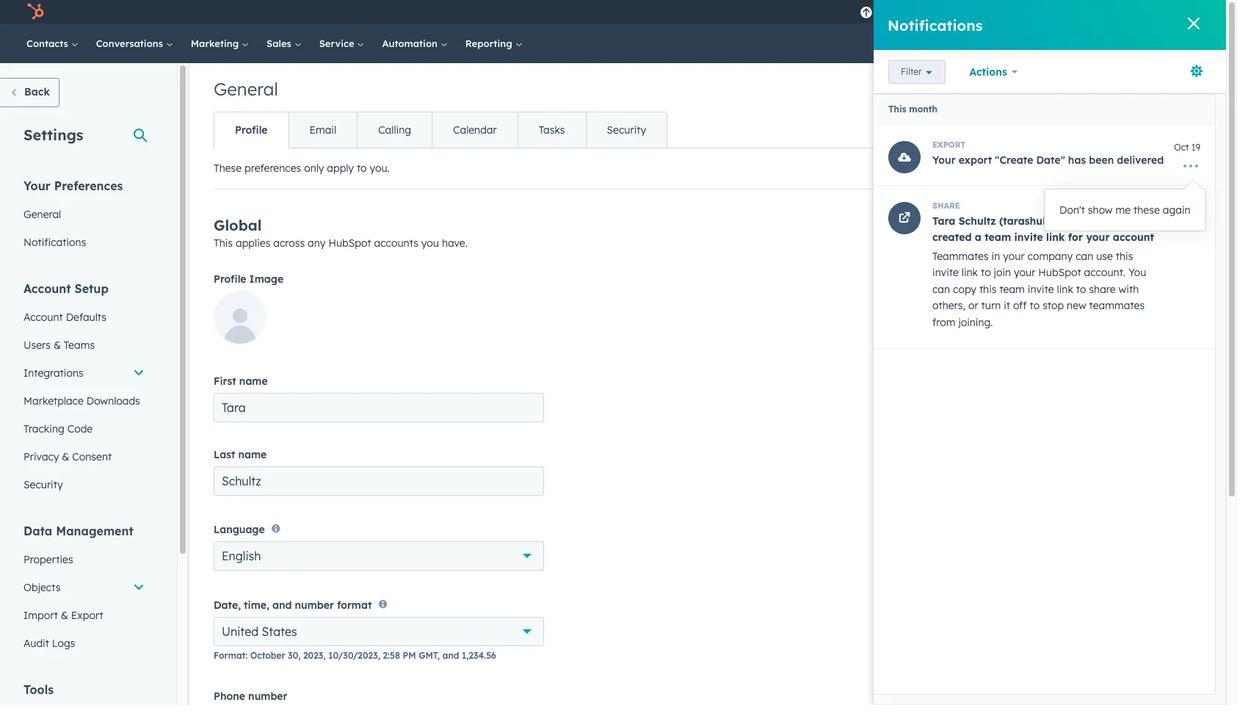 Task type: describe. For each thing, give the bounding box(es) containing it.
tracking code
[[24, 422, 93, 436]]

tasks link
[[518, 112, 586, 148]]

your preferences
[[24, 178, 123, 193]]

reporting link
[[457, 24, 531, 63]]

your preferences element
[[15, 178, 153, 256]]

these
[[214, 162, 242, 175]]

language
[[214, 523, 265, 536]]

setup
[[75, 281, 109, 296]]

last
[[214, 448, 235, 461]]

:
[[245, 650, 248, 661]]

1 vertical spatial number
[[248, 689, 287, 703]]

calling
[[378, 123, 411, 137]]

general link
[[15, 200, 153, 228]]

conversations link
[[87, 24, 182, 63]]

marketplace downloads
[[24, 394, 140, 408]]

30,
[[288, 650, 301, 661]]

data
[[24, 524, 52, 538]]

data management
[[24, 524, 133, 538]]

english
[[222, 549, 261, 564]]

users
[[24, 339, 51, 352]]

hubspot
[[329, 236, 371, 250]]

hubspot link
[[18, 3, 55, 21]]

notifications button
[[1043, 0, 1068, 24]]

calling link
[[357, 112, 432, 148]]

account defaults link
[[15, 303, 153, 331]]

sales
[[267, 37, 294, 49]]

back
[[24, 85, 50, 98]]

automation
[[382, 37, 440, 49]]

apoptosis studios 2
[[1096, 6, 1185, 18]]

3 , from the left
[[438, 650, 440, 661]]

security for security 'link' inside the navigation
[[607, 123, 646, 137]]

0 horizontal spatial and
[[272, 598, 292, 612]]

format
[[214, 650, 245, 661]]

october
[[250, 650, 285, 661]]

settings image
[[1024, 6, 1038, 19]]

integrations button
[[15, 359, 153, 387]]

pm
[[403, 650, 416, 661]]

time,
[[244, 598, 269, 612]]

preferences
[[54, 178, 123, 193]]

& for consent
[[62, 450, 69, 463]]

you
[[421, 236, 439, 250]]

general inside the general link
[[24, 208, 61, 221]]

contacts
[[26, 37, 71, 49]]

apply
[[327, 162, 354, 175]]

import
[[24, 609, 58, 622]]

notifications
[[24, 236, 86, 249]]

account for account setup
[[24, 281, 71, 296]]

Search HubSpot search field
[[1020, 31, 1200, 56]]

integrations
[[24, 366, 84, 380]]

marketplaces button
[[960, 0, 991, 24]]

last name
[[214, 448, 267, 461]]

any
[[308, 236, 326, 250]]

you.
[[370, 162, 390, 175]]

2:58
[[383, 650, 400, 661]]

united
[[222, 624, 259, 639]]

users & teams
[[24, 339, 95, 352]]

account setup
[[24, 281, 109, 296]]

audit
[[24, 637, 49, 650]]

privacy
[[24, 450, 59, 463]]

2023
[[303, 650, 323, 661]]

across
[[273, 236, 305, 250]]

2
[[1180, 6, 1185, 18]]

your
[[24, 178, 51, 193]]

settings link
[[1022, 4, 1040, 19]]

First name text field
[[214, 393, 544, 422]]

marketplace downloads link
[[15, 387, 153, 415]]

account setup element
[[15, 281, 153, 499]]

code
[[67, 422, 93, 436]]

united states
[[222, 624, 297, 639]]

upgrade
[[876, 7, 918, 19]]

reporting
[[465, 37, 515, 49]]

back link
[[0, 78, 59, 107]]

marketing link
[[182, 24, 258, 63]]

search button
[[1188, 31, 1213, 56]]

profile link
[[214, 112, 288, 148]]

english button
[[214, 542, 544, 571]]

tracking code link
[[15, 415, 153, 443]]

1 , from the left
[[323, 650, 326, 661]]

accounts
[[374, 236, 419, 250]]

upgrade image
[[860, 7, 873, 20]]

downloads
[[86, 394, 140, 408]]

0 vertical spatial general
[[214, 78, 278, 100]]



Task type: locate. For each thing, give the bounding box(es) containing it.
email link
[[288, 112, 357, 148]]

navigation
[[214, 112, 668, 148]]

profile up preferences at the top of the page
[[235, 123, 268, 137]]

2 vertical spatial &
[[61, 609, 68, 622]]

date,
[[214, 598, 241, 612]]

tasks
[[539, 123, 565, 137]]

1 vertical spatial and
[[443, 650, 459, 661]]

sales link
[[258, 24, 310, 63]]

contacts link
[[18, 24, 87, 63]]

account up "users"
[[24, 311, 63, 324]]

marketplaces image
[[969, 7, 982, 20]]

name for first name
[[239, 375, 268, 388]]

0 vertical spatial &
[[54, 339, 61, 352]]

management
[[56, 524, 133, 538]]

profile
[[235, 123, 268, 137], [214, 272, 246, 286]]

menu item
[[928, 0, 931, 24]]

general up profile link
[[214, 78, 278, 100]]

& right "users"
[[54, 339, 61, 352]]

0 vertical spatial name
[[239, 375, 268, 388]]

objects button
[[15, 574, 153, 601]]

apoptosis
[[1096, 6, 1141, 18]]

consent
[[72, 450, 112, 463]]

export
[[71, 609, 103, 622]]

these preferences only apply to you.
[[214, 162, 390, 175]]

general down your
[[24, 208, 61, 221]]

data management element
[[15, 523, 153, 657]]

1 horizontal spatial number
[[295, 598, 334, 612]]

profile for profile
[[235, 123, 268, 137]]

teams
[[64, 339, 95, 352]]

, left the 2:58
[[378, 650, 380, 661]]

navigation containing profile
[[214, 112, 668, 148]]

users & teams link
[[15, 331, 153, 359]]

applies
[[236, 236, 271, 250]]

help image
[[1000, 7, 1013, 20]]

1 horizontal spatial and
[[443, 650, 459, 661]]

gmt
[[419, 650, 438, 661]]

phone
[[214, 689, 245, 703]]

to
[[357, 162, 367, 175]]

1,234.56
[[462, 650, 496, 661]]

1 horizontal spatial security link
[[586, 112, 667, 148]]

menu
[[850, 0, 1209, 24]]

number left format
[[295, 598, 334, 612]]

search image
[[1196, 38, 1206, 48]]

service link
[[310, 24, 373, 63]]

and right the gmt on the bottom of page
[[443, 650, 459, 661]]

privacy & consent link
[[15, 443, 153, 471]]

security
[[607, 123, 646, 137], [24, 478, 63, 491]]

account for account defaults
[[24, 311, 63, 324]]

1 horizontal spatial security
[[607, 123, 646, 137]]

security link inside navigation
[[586, 112, 667, 148]]

tools
[[24, 682, 54, 697]]

,
[[323, 650, 326, 661], [378, 650, 380, 661], [438, 650, 440, 661]]

Last name text field
[[214, 466, 544, 496]]

10/30/2023
[[328, 650, 378, 661]]

0 vertical spatial and
[[272, 598, 292, 612]]

objects
[[24, 581, 60, 594]]

name for last name
[[238, 448, 267, 461]]

studios
[[1144, 6, 1177, 18]]

& inside users & teams link
[[54, 339, 61, 352]]

0 vertical spatial number
[[295, 598, 334, 612]]

menu containing apoptosis studios 2
[[850, 0, 1209, 24]]

calendar link
[[432, 112, 518, 148]]

security inside 'account setup' element
[[24, 478, 63, 491]]

1 vertical spatial profile
[[214, 272, 246, 286]]

and right time,
[[272, 598, 292, 612]]

number
[[295, 598, 334, 612], [248, 689, 287, 703]]

& inside privacy & consent link
[[62, 450, 69, 463]]

automation link
[[373, 24, 457, 63]]

help button
[[994, 0, 1019, 24]]

0 horizontal spatial number
[[248, 689, 287, 703]]

profile image
[[214, 272, 284, 286]]

& left export
[[61, 609, 68, 622]]

marketplace
[[24, 394, 84, 408]]

only
[[304, 162, 324, 175]]

2 horizontal spatial ,
[[438, 650, 440, 661]]

first
[[214, 375, 236, 388]]

1 vertical spatial security link
[[15, 471, 153, 499]]

calendar
[[453, 123, 497, 137]]

0 vertical spatial security
[[607, 123, 646, 137]]

service
[[319, 37, 357, 49]]

calling icon image
[[938, 6, 951, 19]]

1 vertical spatial &
[[62, 450, 69, 463]]

name
[[239, 375, 268, 388], [238, 448, 267, 461]]

0 vertical spatial security link
[[586, 112, 667, 148]]

& right 'privacy'
[[62, 450, 69, 463]]

this
[[214, 236, 233, 250]]

0 horizontal spatial ,
[[323, 650, 326, 661]]

& for export
[[61, 609, 68, 622]]

profile left image
[[214, 272, 246, 286]]

, right pm
[[438, 650, 440, 661]]

name right first
[[239, 375, 268, 388]]

, left 10/30/2023
[[323, 650, 326, 661]]

account up account defaults
[[24, 281, 71, 296]]

& inside import & export link
[[61, 609, 68, 622]]

audit logs link
[[15, 629, 153, 657]]

1 horizontal spatial general
[[214, 78, 278, 100]]

united states button
[[214, 617, 544, 646]]

1 vertical spatial account
[[24, 311, 63, 324]]

0 horizontal spatial security
[[24, 478, 63, 491]]

security inside navigation
[[607, 123, 646, 137]]

name right last
[[238, 448, 267, 461]]

tara schultz image
[[1080, 5, 1093, 18]]

global this applies across any hubspot accounts you have.
[[214, 216, 468, 250]]

tracking
[[24, 422, 64, 436]]

1 vertical spatial general
[[24, 208, 61, 221]]

audit logs
[[24, 637, 75, 650]]

hubspot image
[[26, 3, 44, 21]]

0 vertical spatial account
[[24, 281, 71, 296]]

image
[[249, 272, 284, 286]]

import & export link
[[15, 601, 153, 629]]

profile for profile image
[[214, 272, 246, 286]]

1 vertical spatial security
[[24, 478, 63, 491]]

marketing
[[191, 37, 242, 49]]

settings
[[24, 126, 83, 144]]

0 horizontal spatial general
[[24, 208, 61, 221]]

security link
[[586, 112, 667, 148], [15, 471, 153, 499]]

format
[[337, 598, 372, 612]]

1 account from the top
[[24, 281, 71, 296]]

1 horizontal spatial ,
[[378, 650, 380, 661]]

calling icon button
[[932, 2, 957, 21]]

security for leftmost security 'link'
[[24, 478, 63, 491]]

0 vertical spatial profile
[[235, 123, 268, 137]]

properties link
[[15, 546, 153, 574]]

notifications image
[[1049, 7, 1062, 20]]

& for teams
[[54, 339, 61, 352]]

have.
[[442, 236, 468, 250]]

properties
[[24, 553, 73, 566]]

&
[[54, 339, 61, 352], [62, 450, 69, 463], [61, 609, 68, 622]]

date, time, and number format
[[214, 598, 372, 612]]

states
[[262, 624, 297, 639]]

account defaults
[[24, 311, 106, 324]]

number right phone at the bottom of the page
[[248, 689, 287, 703]]

apoptosis studios 2 button
[[1071, 0, 1207, 24]]

0 horizontal spatial security link
[[15, 471, 153, 499]]

1 vertical spatial name
[[238, 448, 267, 461]]

2 , from the left
[[378, 650, 380, 661]]

phone number
[[214, 689, 287, 703]]

first name
[[214, 375, 268, 388]]

edit button
[[214, 291, 267, 349]]

2 account from the top
[[24, 311, 63, 324]]



Task type: vqa. For each thing, say whether or not it's contained in the screenshot.
Search button in the top right of the page
yes



